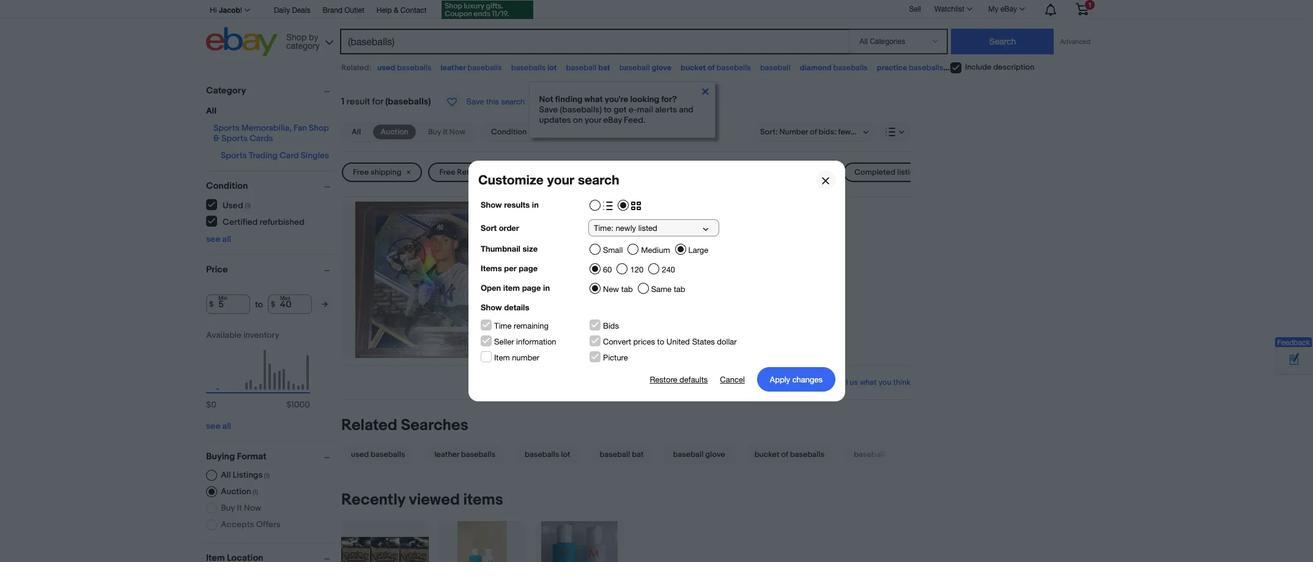 Task type: locate. For each thing, give the bounding box(es) containing it.
0 vertical spatial of
[[708, 63, 715, 73]]

used link
[[607, 163, 658, 182]]

1 horizontal spatial it
[[443, 127, 448, 137]]

items per page
[[481, 264, 538, 273]]

0 vertical spatial show
[[481, 200, 502, 210]]

ebay down the you're
[[603, 115, 622, 125]]

inventory
[[243, 330, 279, 341]]

get the coupon image
[[441, 1, 533, 19]]

1 see from the top
[[206, 234, 221, 245]]

1 horizontal spatial sell
[[909, 5, 921, 13]]

0 vertical spatial see
[[206, 234, 221, 245]]

see all for condition
[[206, 234, 231, 245]]

1 horizontal spatial ebay
[[1001, 5, 1017, 13]]

None submit
[[952, 29, 1054, 54]]

completed
[[855, 168, 896, 177]]

(1) left 50%
[[719, 251, 727, 263]]

all
[[206, 106, 217, 116], [352, 127, 361, 137], [221, 471, 231, 481]]

on
[[573, 115, 583, 125]]

items down the guarantee
[[587, 318, 610, 330]]

duo moroccanoil extra volume shampoo and conditioner 2.4 oz fine to medium hair image
[[541, 522, 618, 563]]

what inside not finding what you're looking for? save (baseballs) to get e-mail alerts and updates on your ebay feed.
[[585, 94, 603, 105]]

0 vertical spatial baseballs lot
[[511, 63, 557, 73]]

what right us
[[860, 378, 877, 388]]

tooltip containing not finding what you're looking for?
[[529, 81, 716, 138]]

accepts
[[221, 520, 254, 530]]

to right prices
[[657, 338, 664, 347]]

search for customize your search
[[578, 173, 619, 188]]

this down active
[[560, 331, 575, 343]]

to inside customize your search dialog
[[657, 338, 664, 347]]

Authenticity Guarantee text field
[[508, 305, 617, 318]]

& inside 'link'
[[394, 6, 399, 15]]

order
[[499, 223, 519, 233]]

0 horizontal spatial buy it now
[[221, 504, 261, 514]]

your shopping cart contains 1 item image
[[1076, 3, 1090, 15]]

search up label
[[578, 173, 619, 188]]

2021 topps gold label class 2 blue #43 aaron judge /99 image
[[355, 202, 484, 359]]

my ebay
[[989, 5, 1017, 13]]

0 horizontal spatial of
[[708, 63, 715, 73]]

0 horizontal spatial ebay
[[603, 115, 622, 125]]

1 vertical spatial used baseballs
[[351, 450, 405, 460]]

0 vertical spatial search
[[501, 97, 525, 106]]

format
[[237, 452, 267, 463]]

view
[[508, 318, 528, 330]]

baseballs inside the baseballs lot link
[[525, 450, 560, 460]]

cards
[[250, 133, 273, 144]]

now down save this search "button"
[[450, 127, 466, 137]]

see all button down certified
[[206, 234, 231, 245]]

0 horizontal spatial &
[[214, 133, 220, 144]]

(baseballs) right for
[[385, 96, 431, 108]]

lot up not
[[548, 63, 557, 73]]

condition button
[[206, 180, 336, 192]]

your
[[585, 115, 602, 125], [547, 173, 574, 188]]

customize your search dialog
[[0, 0, 1314, 563]]

0 horizontal spatial baseball link
[[760, 63, 791, 73]]

0 vertical spatial used
[[378, 63, 395, 73]]

0 vertical spatial baseball bat
[[566, 63, 610, 73]]

search inside dialog
[[578, 173, 619, 188]]

1 vertical spatial your
[[547, 173, 574, 188]]

baseballs inside 'leather baseballs' link
[[461, 450, 496, 460]]

returns
[[528, 293, 558, 304]]

0 horizontal spatial bucket of baseballs
[[681, 63, 751, 73]]

search inside "button"
[[501, 97, 525, 106]]

0 horizontal spatial used
[[223, 200, 243, 211]]

your right on
[[585, 115, 602, 125]]

certified
[[223, 217, 258, 227]]

help
[[377, 6, 392, 15]]

see
[[206, 234, 221, 245], [206, 422, 221, 432]]

0 vertical spatial bucket
[[681, 63, 706, 73]]

2 see from the top
[[206, 422, 221, 432]]

all down category
[[206, 106, 217, 116]]

trading
[[249, 151, 278, 161]]

0 vertical spatial items
[[587, 318, 610, 330]]

banner
[[206, 0, 1098, 59]]

1 horizontal spatial your
[[585, 115, 602, 125]]

0 horizontal spatial bucket
[[681, 63, 706, 73]]

used (1)
[[223, 200, 251, 211]]

2 see all from the top
[[206, 422, 231, 432]]

1 vertical spatial buy it now
[[221, 504, 261, 514]]

free down all link
[[353, 168, 369, 177]]

1 all from the top
[[222, 234, 231, 245]]

0 vertical spatial in
[[532, 200, 539, 210]]

auction down all listings (1)
[[221, 487, 251, 497]]

your up 2023
[[547, 173, 574, 188]]

1 vertical spatial see all button
[[206, 422, 231, 432]]

shop
[[309, 123, 329, 133]]

2
[[647, 212, 653, 224]]

see for price
[[206, 422, 221, 432]]

$5.00 to $40.00
[[523, 168, 580, 177]]

0 horizontal spatial bat
[[599, 63, 610, 73]]

1 horizontal spatial this
[[560, 331, 575, 343]]

what for you
[[860, 378, 877, 388]]

0 horizontal spatial 1
[[341, 96, 345, 108]]

1 see all from the top
[[206, 234, 231, 245]]

1 left result
[[341, 96, 345, 108]]

#43
[[678, 212, 698, 224]]

(1) right listings
[[264, 472, 270, 480]]

used baseballs down related
[[351, 450, 405, 460]]

1 vertical spatial items
[[463, 491, 503, 510]]

all down buying
[[221, 471, 231, 481]]

save up buy it now link
[[467, 97, 484, 106]]

deals
[[292, 6, 310, 15]]

Maximum value $40 text field
[[268, 295, 312, 314]]

1 vertical spatial baseball link
[[840, 446, 899, 465]]

cancel button
[[720, 368, 745, 392]]

aaron
[[700, 212, 728, 224]]

1 vertical spatial lot
[[561, 450, 571, 460]]

& inside sports memorabilia, fan shop & sports cards
[[214, 133, 220, 144]]

1 horizontal spatial 1
[[508, 267, 511, 279]]

60
[[603, 266, 612, 275]]

recently viewed items
[[341, 491, 503, 510]]

25,
[[541, 202, 552, 212]]

your inside dialog
[[547, 173, 574, 188]]

leather baseballs inside 'leather baseballs' link
[[435, 450, 496, 460]]

see all button down 0
[[206, 422, 231, 432]]

leather down the searches
[[435, 450, 459, 460]]

pre-
[[508, 227, 526, 239]]

1 vertical spatial see
[[206, 422, 221, 432]]

buy up accepts
[[221, 504, 235, 514]]

1 left bid
[[508, 267, 511, 279]]

used for used (1)
[[223, 200, 243, 211]]

1 vertical spatial buy
[[221, 504, 235, 514]]

1 horizontal spatial (baseballs)
[[560, 105, 602, 115]]

lot left baseball bat link
[[561, 450, 571, 460]]

condition
[[206, 180, 248, 192]]

restore
[[650, 375, 677, 385]]

class
[[618, 212, 644, 224]]

1 show from the top
[[481, 200, 502, 210]]

same tab
[[651, 285, 685, 294]]

help & contact link
[[377, 4, 427, 18]]

2 all from the top
[[222, 422, 231, 432]]

0 vertical spatial &
[[394, 6, 399, 15]]

(1) for auction
[[253, 489, 258, 497]]

leather up save this search "button"
[[441, 63, 466, 73]]

brand
[[323, 6, 343, 15]]

1 vertical spatial of
[[782, 450, 789, 460]]

1 horizontal spatial baseball glove
[[673, 450, 725, 460]]

tab right new
[[621, 285, 633, 294]]

1 vertical spatial see all
[[206, 422, 231, 432]]

baseballs
[[397, 63, 432, 73], [468, 63, 502, 73], [511, 63, 546, 73], [717, 63, 751, 73], [834, 63, 868, 73], [909, 63, 944, 73], [985, 63, 1019, 73], [371, 450, 405, 460], [461, 450, 496, 460], [525, 450, 560, 460], [790, 450, 825, 460]]

leather baseballs up save this search "button"
[[441, 63, 502, 73]]

buy right auction selected text box
[[428, 127, 441, 137]]

used up class
[[618, 168, 637, 177]]

leather baseballs down the searches
[[435, 450, 496, 460]]

shipping up returns
[[528, 280, 565, 291]]

0 horizontal spatial it
[[237, 504, 242, 514]]

0 horizontal spatial baseball glove
[[620, 63, 672, 73]]

(1) down listings
[[253, 489, 258, 497]]

used down related
[[351, 450, 369, 460]]

in
[[532, 200, 539, 210], [543, 283, 550, 293]]

1 vertical spatial baseball glove
[[673, 450, 725, 460]]

1 vertical spatial search
[[578, 173, 619, 188]]

page down bid
[[522, 283, 541, 293]]

0 vertical spatial all
[[222, 234, 231, 245]]

sold  oct 25, 2023 2021 topps gold label class 2 blue #43 aaron judge /99 pre-owned
[[508, 202, 780, 239]]

0 horizontal spatial auction
[[221, 487, 251, 497]]

auction inside auction link
[[381, 127, 409, 137]]

all up buying
[[222, 422, 231, 432]]

used up certified
[[223, 200, 243, 211]]

1 horizontal spatial save
[[539, 105, 558, 115]]

see all
[[206, 234, 231, 245], [206, 422, 231, 432]]

2 see all button from the top
[[206, 422, 231, 432]]

1 vertical spatial all
[[352, 127, 361, 137]]

free down bid
[[508, 280, 526, 291]]

this inside "button"
[[486, 97, 499, 106]]

1 vertical spatial 1
[[508, 267, 511, 279]]

1 vertical spatial ebay
[[603, 115, 622, 125]]

available inventory
[[206, 330, 279, 341]]

0 vertical spatial this
[[486, 97, 499, 106]]

joschen_27
[[669, 251, 717, 263]]

looking
[[630, 94, 660, 105]]

bucket
[[681, 63, 706, 73], [755, 450, 780, 460]]

buy it now down auction (1)
[[221, 504, 261, 514]]

0 horizontal spatial glove
[[652, 63, 672, 73]]

see all button for condition
[[206, 234, 231, 245]]

it up free returns
[[443, 127, 448, 137]]

(1) up certified refurbished link
[[245, 202, 251, 210]]

see for condition
[[206, 234, 221, 245]]

show for show details
[[481, 303, 502, 313]]

0 vertical spatial page
[[519, 264, 538, 273]]

used baseballs up 1 result for (baseballs)
[[378, 63, 432, 73]]

1 vertical spatial page
[[522, 283, 541, 293]]

1 vertical spatial bucket
[[755, 450, 780, 460]]

0 horizontal spatial shipping
[[371, 168, 402, 177]]

sell left "watchlist"
[[909, 5, 921, 13]]

$ up inventory
[[271, 300, 275, 309]]

see all down certified
[[206, 234, 231, 245]]

1 horizontal spatial &
[[394, 6, 399, 15]]

0 vertical spatial buy
[[428, 127, 441, 137]]

to inside not finding what you're looking for? save (baseballs) to get e-mail alerts and updates on your ebay feed.
[[604, 105, 612, 115]]

1 horizontal spatial buy it now
[[428, 127, 466, 137]]

free left returns
[[440, 168, 456, 177]]

returns
[[457, 168, 485, 177]]

to right $5.00
[[545, 168, 553, 177]]

to left the get
[[604, 105, 612, 115]]

baseball glove
[[620, 63, 672, 73], [673, 450, 725, 460]]

what left the you're
[[585, 94, 603, 105]]

1 horizontal spatial all
[[221, 471, 231, 481]]

in left 25,
[[532, 200, 539, 210]]

0 vertical spatial see all button
[[206, 234, 231, 245]]

see down 0
[[206, 422, 221, 432]]

show for show results in
[[481, 200, 502, 210]]

recently
[[341, 491, 405, 510]]

states
[[692, 338, 715, 347]]

0 vertical spatial now
[[450, 127, 466, 137]]

& left cards
[[214, 133, 220, 144]]

baseball
[[566, 63, 597, 73], [620, 63, 650, 73], [760, 63, 791, 73], [600, 450, 630, 460], [673, 450, 704, 460], [854, 450, 885, 460]]

1 horizontal spatial items
[[587, 318, 610, 330]]

1 horizontal spatial tab
[[674, 285, 685, 294]]

1 vertical spatial used
[[223, 200, 243, 211]]

shipping inside joschen_27 (1) 50% 1 bid free shipping free returns authenticity guarantee view similar active items sell one like this
[[528, 280, 565, 291]]

in up authenticity
[[543, 283, 550, 293]]

0 vertical spatial baseball link
[[760, 63, 791, 73]]

2 show from the top
[[481, 303, 502, 313]]

0 vertical spatial see all
[[206, 234, 231, 245]]

listings
[[898, 168, 923, 177]]

baseball inside "link"
[[673, 450, 704, 460]]

used
[[378, 63, 395, 73], [351, 450, 369, 460]]

(1) inside joschen_27 (1) 50% 1 bid free shipping free returns authenticity guarantee view similar active items sell one like this
[[719, 251, 727, 263]]

searches
[[401, 417, 469, 436]]

1 vertical spatial auction
[[221, 487, 251, 497]]

items up 'same day ship moroccanoil volume shampoo and conditioner 8.5 fl oz duo' image
[[463, 491, 503, 510]]

tab right same
[[674, 285, 685, 294]]

(1) inside used (1)
[[245, 202, 251, 210]]

used right related:
[[378, 63, 395, 73]]

(1) for used
[[245, 202, 251, 210]]

one
[[525, 331, 541, 343]]

banner containing sell
[[206, 0, 1098, 59]]

2 horizontal spatial all
[[352, 127, 361, 137]]

ebay right my
[[1001, 5, 1017, 13]]

page right the "per"
[[519, 264, 538, 273]]

this left not
[[486, 97, 499, 106]]

sell
[[909, 5, 921, 13], [508, 331, 523, 343]]

show up sort
[[481, 200, 502, 210]]

(baseballs) right not
[[560, 105, 602, 115]]

like
[[543, 331, 558, 343]]

feedback
[[1278, 339, 1310, 348]]

similar
[[530, 318, 557, 330]]

practice baseballs
[[877, 63, 944, 73]]

1 see all button from the top
[[206, 234, 231, 245]]

auction for auction
[[381, 127, 409, 137]]

practice
[[877, 63, 908, 73]]

(baseballs)
[[385, 96, 431, 108], [560, 105, 602, 115]]

see up price
[[206, 234, 221, 245]]

baseball inside "link"
[[854, 450, 885, 460]]

0 vertical spatial bucket of baseballs
[[681, 63, 751, 73]]

sports for sports memorabilia, fan shop & sports cards
[[214, 123, 240, 133]]

show down open
[[481, 303, 502, 313]]

mail
[[637, 105, 653, 115]]

(1) inside auction (1)
[[253, 489, 258, 497]]

leather baseballs
[[441, 63, 502, 73], [435, 450, 496, 460]]

0 vertical spatial 1
[[341, 96, 345, 108]]

advanced
[[1061, 38, 1091, 45]]

ebay inside not finding what you're looking for? save (baseballs) to get e-mail alerts and updates on your ebay feed.
[[603, 115, 622, 125]]

all down certified
[[222, 234, 231, 245]]

tooltip
[[529, 81, 716, 138]]

baseballs inside 'used baseballs' link
[[371, 450, 405, 460]]

sports
[[214, 123, 240, 133], [222, 133, 248, 144], [221, 151, 247, 161]]

0 horizontal spatial search
[[501, 97, 525, 106]]

view similar active items link
[[508, 318, 610, 330]]

0 horizontal spatial used
[[351, 450, 369, 460]]

see all down 0
[[206, 422, 231, 432]]

sell down time remaining
[[508, 331, 523, 343]]

buy it now up free returns
[[428, 127, 466, 137]]

0 horizontal spatial buy
[[221, 504, 235, 514]]

apply
[[770, 375, 790, 385]]

your inside not finding what you're looking for? save (baseballs) to get e-mail alerts and updates on your ebay feed.
[[585, 115, 602, 125]]

0 horizontal spatial now
[[244, 504, 261, 514]]

baseball link for related searches
[[840, 446, 899, 465]]

shipping down auction link
[[371, 168, 402, 177]]

sports memorabilia, fan shop & sports cards
[[214, 123, 329, 144]]

& right help
[[394, 6, 399, 15]]

1 horizontal spatial search
[[578, 173, 619, 188]]

used
[[618, 168, 637, 177], [223, 200, 243, 211]]

0 vertical spatial what
[[585, 94, 603, 105]]

0 horizontal spatial what
[[585, 94, 603, 105]]

what for you're
[[585, 94, 603, 105]]

save left on
[[539, 105, 558, 115]]

$5.00
[[523, 168, 544, 177]]

2 vertical spatial all
[[221, 471, 231, 481]]

0 vertical spatial ebay
[[1001, 5, 1017, 13]]

details
[[504, 303, 529, 313]]

not finding what you're looking for? save (baseballs) to get e-mail alerts and updates on your ebay feed.
[[539, 94, 694, 125]]

rawlings baseballs
[[953, 63, 1019, 73]]

now down  (1) items text field
[[244, 504, 261, 514]]

auction down 1 result for (baseballs)
[[381, 127, 409, 137]]

$ 0
[[206, 400, 217, 411]]

0 horizontal spatial save
[[467, 97, 484, 106]]

all down result
[[352, 127, 361, 137]]

0 horizontal spatial sell
[[508, 331, 523, 343]]

used for used
[[618, 168, 637, 177]]

 (1) Items text field
[[263, 472, 270, 480]]

1 tab from the left
[[621, 285, 633, 294]]

it down auction (1)
[[237, 504, 242, 514]]

search left not
[[501, 97, 525, 106]]

$
[[209, 300, 214, 309], [271, 300, 275, 309], [206, 400, 211, 411], [286, 400, 291, 411]]

used baseballs link
[[341, 446, 420, 465]]

2 tab from the left
[[674, 285, 685, 294]]

0 horizontal spatial your
[[547, 173, 574, 188]]

none submit inside banner
[[952, 29, 1054, 54]]



Task type: describe. For each thing, give the bounding box(es) containing it.
sports trading card singles link
[[221, 151, 329, 161]]

baseball link for related:
[[760, 63, 791, 73]]

same day ship moroccanoil volume shampoo and conditioner 8.5 fl oz duo image
[[458, 522, 507, 563]]

$ up buying format dropdown button
[[286, 400, 291, 411]]

 (1) Items text field
[[251, 489, 258, 497]]

baseball glove link
[[659, 446, 740, 465]]

tab for new tab
[[621, 285, 633, 294]]

sort order
[[481, 223, 519, 233]]

items inside joschen_27 (1) 50% 1 bid free shipping free returns authenticity guarantee view similar active items sell one like this
[[587, 318, 610, 330]]

buying
[[206, 452, 235, 463]]

advanced link
[[1054, 29, 1097, 54]]

get
[[614, 105, 627, 115]]

(baseballs) inside not finding what you're looking for? save (baseballs) to get e-mail alerts and updates on your ebay feed.
[[560, 105, 602, 115]]

0 vertical spatial baseball glove
[[620, 63, 672, 73]]

save this search
[[467, 97, 525, 106]]

and
[[679, 105, 694, 115]]

free inside 'link'
[[440, 168, 456, 177]]

1 vertical spatial baseballs lot
[[525, 450, 571, 460]]

save inside not finding what you're looking for? save (baseballs) to get e-mail alerts and updates on your ebay feed.
[[539, 105, 558, 115]]

$40.00
[[554, 168, 580, 177]]

ebay inside account navigation
[[1001, 5, 1017, 13]]

think
[[894, 378, 911, 388]]

free up view
[[508, 293, 526, 304]]

$ 1000
[[286, 400, 310, 411]]

all for price
[[222, 422, 231, 432]]

page for per
[[519, 264, 538, 273]]

(1) inside all listings (1)
[[264, 472, 270, 480]]

Minimum value $5 text field
[[206, 295, 250, 314]]

graph of available inventory between $5.0 and $40.0 image
[[206, 330, 310, 417]]

baseball bat link
[[585, 446, 659, 465]]

include description
[[965, 63, 1035, 72]]

cancel
[[720, 375, 745, 385]]

outlet
[[345, 6, 364, 15]]

save inside "button"
[[467, 97, 484, 106]]

0
[[211, 400, 217, 411]]

watchlist link
[[928, 2, 978, 17]]

sell inside account navigation
[[909, 5, 921, 13]]

free shipping
[[353, 168, 402, 177]]

see all for price
[[206, 422, 231, 432]]

large
[[688, 246, 708, 255]]

1 vertical spatial bat
[[632, 450, 644, 460]]

include
[[965, 63, 992, 72]]

Auction selected text field
[[381, 127, 409, 138]]

baseballs inside 'bucket of baseballs' link
[[790, 450, 825, 460]]

item
[[494, 354, 510, 363]]

1 vertical spatial now
[[244, 504, 261, 514]]

1 vertical spatial baseball bat
[[600, 450, 644, 460]]

tell us what you think link
[[836, 378, 911, 388]]

1 horizontal spatial of
[[782, 450, 789, 460]]

2021 topps gold label class 2 blue #43 aaron judge /99 heading
[[508, 212, 780, 224]]

0 vertical spatial used baseballs
[[378, 63, 432, 73]]

free returns
[[440, 168, 485, 177]]

daily
[[274, 6, 290, 15]]

refurbished
[[260, 217, 305, 227]]

1 horizontal spatial in
[[543, 283, 550, 293]]

1000
[[291, 400, 310, 411]]

bucket of baseballs link
[[740, 446, 840, 465]]

3x sealed fossil long/hanger booster packs (artset) wotc original pokemon cards image
[[341, 538, 429, 563]]

baseball glove inside baseball glove "link"
[[673, 450, 725, 460]]

singles
[[301, 151, 329, 161]]

memorabilia,
[[241, 123, 292, 133]]

0 vertical spatial leather baseballs
[[441, 63, 502, 73]]

contact
[[401, 6, 427, 15]]

us only link
[[777, 163, 838, 182]]

1 horizontal spatial bucket of baseballs
[[755, 450, 825, 460]]

diamond baseballs
[[800, 63, 868, 73]]

apply changes button
[[757, 368, 835, 392]]

this inside joschen_27 (1) 50% 1 bid free shipping free returns authenticity guarantee view similar active items sell one like this
[[560, 331, 575, 343]]

0 vertical spatial leather
[[441, 63, 466, 73]]

sell inside joschen_27 (1) 50% 1 bid free shipping free returns authenticity guarantee view similar active items sell one like this
[[508, 331, 523, 343]]

sports for sports trading card singles
[[221, 151, 247, 161]]

new tab
[[603, 285, 633, 294]]

restore defaults
[[650, 375, 708, 385]]

1 horizontal spatial now
[[450, 127, 466, 137]]

page for item
[[522, 283, 541, 293]]

1 horizontal spatial lot
[[561, 450, 571, 460]]

remaining
[[514, 322, 548, 331]]

item number
[[494, 354, 539, 363]]

0 vertical spatial buy it now
[[428, 127, 466, 137]]

show details
[[481, 303, 529, 313]]

0 horizontal spatial items
[[463, 491, 503, 510]]

bid
[[513, 267, 526, 279]]

0 horizontal spatial (baseballs)
[[385, 96, 431, 108]]

sell link
[[904, 5, 927, 13]]

certified refurbished link
[[206, 216, 305, 227]]

leather inside 'leather baseballs' link
[[435, 450, 459, 460]]

diamond
[[800, 63, 832, 73]]

search for save this search
[[501, 97, 525, 106]]

account navigation
[[206, 0, 1098, 21]]

$5.00 to $40.00 link
[[512, 163, 601, 182]]

to right minimum value $5 'text box'
[[255, 299, 263, 310]]

tab for same tab
[[674, 285, 685, 294]]

see all button for price
[[206, 422, 231, 432]]

alerts
[[655, 105, 677, 115]]

sports memorabilia, fan shop & sports cards link
[[214, 123, 329, 144]]

watchlist
[[935, 5, 965, 13]]

size
[[523, 244, 538, 254]]

medium
[[641, 246, 670, 255]]

0 vertical spatial shipping
[[371, 168, 402, 177]]

e-
[[629, 105, 637, 115]]

new
[[603, 285, 619, 294]]

defaults
[[680, 375, 708, 385]]

result
[[347, 96, 370, 108]]

$ up buying
[[206, 400, 211, 411]]

auction for auction (1)
[[221, 487, 251, 497]]

bids
[[603, 322, 619, 331]]

sell one like this link
[[508, 331, 575, 343]]

1 inside joschen_27 (1) 50% 1 bid free shipping free returns authenticity guarantee view similar active items sell one like this
[[508, 267, 511, 279]]

for?
[[661, 94, 677, 105]]

changes
[[792, 375, 823, 385]]

open
[[481, 283, 501, 293]]

completed listings link
[[844, 163, 944, 182]]

0 vertical spatial lot
[[548, 63, 557, 73]]

1 horizontal spatial bucket
[[755, 450, 780, 460]]

(1) for joschen_27
[[719, 251, 727, 263]]

updates
[[539, 115, 571, 125]]

used baseballs inside 'used baseballs' link
[[351, 450, 405, 460]]

related searches
[[341, 417, 469, 436]]

joschen_27 (1) 50% 1 bid free shipping free returns authenticity guarantee view similar active items sell one like this
[[508, 251, 748, 343]]

1 vertical spatial used
[[351, 450, 369, 460]]

certified refurbished
[[223, 217, 305, 227]]

available
[[206, 330, 242, 341]]

$ up available
[[209, 300, 214, 309]]

buy it now link
[[421, 125, 473, 139]]

all for condition
[[222, 234, 231, 245]]

0 horizontal spatial in
[[532, 200, 539, 210]]

2021
[[508, 212, 529, 224]]

1 horizontal spatial buy
[[428, 127, 441, 137]]

apply changes
[[770, 375, 823, 385]]

related
[[341, 417, 398, 436]]

same
[[651, 285, 672, 294]]

0 vertical spatial it
[[443, 127, 448, 137]]

picture
[[603, 354, 628, 363]]

daily deals link
[[274, 4, 310, 18]]

show results in
[[481, 200, 539, 210]]

0 horizontal spatial all
[[206, 106, 217, 116]]

price
[[206, 264, 228, 276]]

buying format
[[206, 452, 267, 463]]

1 horizontal spatial used
[[378, 63, 395, 73]]

baseballs lot link
[[510, 446, 585, 465]]

united
[[666, 338, 690, 347]]

free shipping link
[[342, 163, 422, 182]]

my
[[989, 5, 999, 13]]

120
[[630, 266, 643, 275]]

0 vertical spatial glove
[[652, 63, 672, 73]]

to inside $5.00 to $40.00 link
[[545, 168, 553, 177]]

save this search button
[[438, 92, 529, 113]]

guarantee
[[573, 305, 617, 317]]

sold
[[508, 202, 524, 212]]

all listings (1)
[[221, 471, 270, 481]]

glove inside "link"
[[706, 450, 725, 460]]

sports trading card singles
[[221, 151, 329, 161]]



Task type: vqa. For each thing, say whether or not it's contained in the screenshot.
the bottom leather
yes



